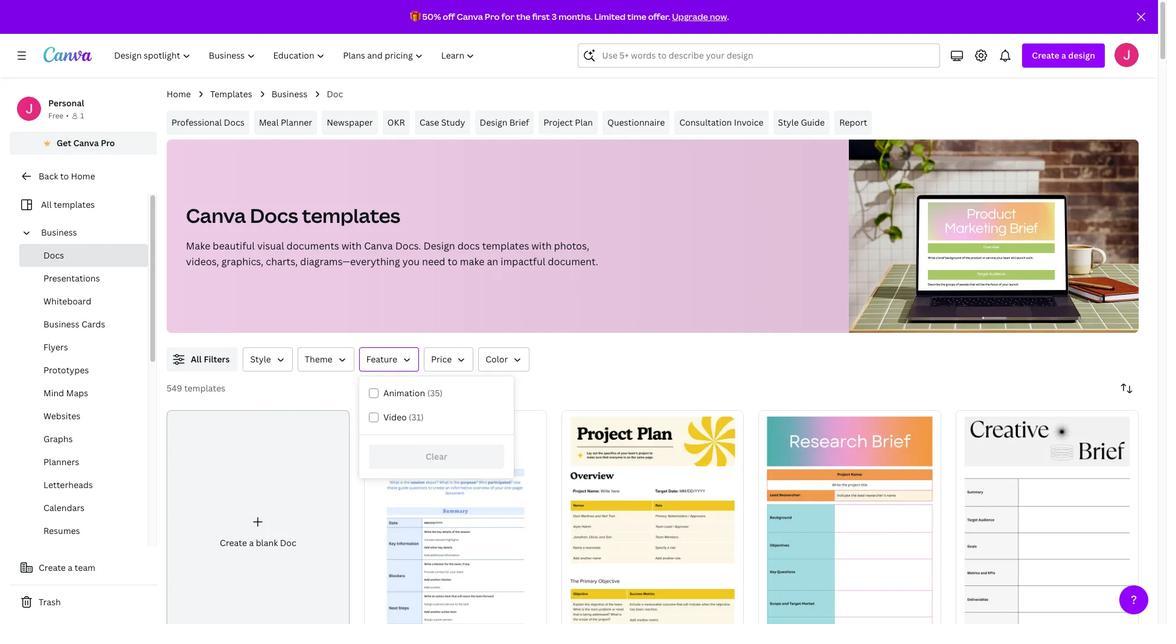 Task type: locate. For each thing, give the bounding box(es) containing it.
create inside button
[[39, 562, 66, 573]]

1 vertical spatial all
[[191, 353, 202, 365]]

all inside button
[[191, 353, 202, 365]]

to right need
[[448, 255, 458, 268]]

document.
[[548, 255, 599, 268]]

2 vertical spatial create
[[39, 562, 66, 573]]

filters
[[204, 353, 230, 365]]

canva docs templates
[[186, 202, 401, 228]]

case study link
[[415, 111, 470, 135]]

0 horizontal spatial style
[[250, 353, 271, 365]]

0 vertical spatial to
[[60, 170, 69, 182]]

design inside the make beautiful visual documents with canva docs. design docs templates with photos, videos, graphics, charts, diagrams—everything you need to make an impactful document.
[[424, 239, 455, 253]]

create a design button
[[1023, 44, 1106, 68]]

1 horizontal spatial style
[[779, 117, 799, 128]]

create left blank
[[220, 537, 247, 549]]

2 horizontal spatial docs
[[250, 202, 298, 228]]

business cards
[[44, 318, 105, 330]]

project plan link
[[539, 111, 598, 135]]

2 horizontal spatial create
[[1033, 50, 1060, 61]]

a left design
[[1062, 50, 1067, 61]]

meal planner link
[[254, 111, 317, 135]]

blank
[[256, 537, 278, 549]]

0 horizontal spatial a
[[68, 562, 73, 573]]

templates up 'an'
[[483, 239, 530, 253]]

0 horizontal spatial pro
[[101, 137, 115, 149]]

make
[[186, 239, 211, 253]]

0 vertical spatial docs
[[224, 117, 245, 128]]

1 horizontal spatial home
[[167, 88, 191, 100]]

resumes
[[44, 525, 80, 537]]

design left the brief
[[480, 117, 508, 128]]

0 vertical spatial style
[[779, 117, 799, 128]]

design
[[480, 117, 508, 128], [424, 239, 455, 253]]

0 horizontal spatial all
[[41, 199, 52, 210]]

a left team
[[68, 562, 73, 573]]

doc right blank
[[280, 537, 297, 549]]

1 horizontal spatial a
[[249, 537, 254, 549]]

2 horizontal spatial a
[[1062, 50, 1067, 61]]

questionnaire link
[[603, 111, 670, 135]]

docs up visual
[[250, 202, 298, 228]]

create inside dropdown button
[[1033, 50, 1060, 61]]

calendars link
[[19, 497, 148, 520]]

1 horizontal spatial create
[[220, 537, 247, 549]]

time
[[628, 11, 647, 22]]

all
[[41, 199, 52, 210], [191, 353, 202, 365]]

design
[[1069, 50, 1096, 61]]

0 vertical spatial doc
[[327, 88, 343, 100]]

1 vertical spatial pro
[[101, 137, 115, 149]]

1 horizontal spatial to
[[448, 255, 458, 268]]

1 vertical spatial home
[[71, 170, 95, 182]]

1 vertical spatial style
[[250, 353, 271, 365]]

1 vertical spatial a
[[249, 537, 254, 549]]

limited
[[595, 11, 626, 22]]

business for topmost "business" link
[[272, 88, 308, 100]]

flyers link
[[19, 336, 148, 359]]

1 horizontal spatial with
[[532, 239, 552, 253]]

beautiful
[[213, 239, 255, 253]]

0 vertical spatial design
[[480, 117, 508, 128]]

business up meal planner
[[272, 88, 308, 100]]

to right back
[[60, 170, 69, 182]]

create left team
[[39, 562, 66, 573]]

None search field
[[578, 44, 941, 68]]

0 horizontal spatial docs
[[44, 250, 64, 261]]

a left blank
[[249, 537, 254, 549]]

0 horizontal spatial with
[[342, 239, 362, 253]]

1 vertical spatial to
[[448, 255, 458, 268]]

mind maps link
[[19, 382, 148, 405]]

canva left docs.
[[364, 239, 393, 253]]

business link
[[272, 88, 308, 101], [36, 221, 141, 244]]

style
[[779, 117, 799, 128], [250, 353, 271, 365]]

get canva pro button
[[10, 132, 157, 155]]

video
[[384, 411, 407, 423]]

0 vertical spatial home
[[167, 88, 191, 100]]

business link up meal planner
[[272, 88, 308, 101]]

1 horizontal spatial doc
[[327, 88, 343, 100]]

1 horizontal spatial pro
[[485, 11, 500, 22]]

professional docs link
[[167, 111, 249, 135]]

design up need
[[424, 239, 455, 253]]

websites link
[[19, 405, 148, 428]]

whiteboard
[[44, 295, 91, 307]]

1 horizontal spatial all
[[191, 353, 202, 365]]

style inside button
[[250, 353, 271, 365]]

all down back
[[41, 199, 52, 210]]

design inside design brief link
[[480, 117, 508, 128]]

business for bottom "business" link
[[41, 227, 77, 238]]

business down all templates
[[41, 227, 77, 238]]

docs
[[458, 239, 480, 253]]

all templates
[[41, 199, 95, 210]]

consultation
[[680, 117, 733, 128]]

style right filters
[[250, 353, 271, 365]]

design brief
[[480, 117, 530, 128]]

3
[[552, 11, 557, 22]]

business
[[272, 88, 308, 100], [41, 227, 77, 238], [44, 318, 79, 330]]

case study
[[420, 117, 466, 128]]

🎁
[[410, 11, 421, 22]]

pro
[[485, 11, 500, 22], [101, 137, 115, 149]]

0 horizontal spatial to
[[60, 170, 69, 182]]

1 horizontal spatial design
[[480, 117, 508, 128]]

guide
[[801, 117, 825, 128]]

pro up back to home link
[[101, 137, 115, 149]]

1 horizontal spatial docs
[[224, 117, 245, 128]]

1 vertical spatial business
[[41, 227, 77, 238]]

months.
[[559, 11, 593, 22]]

doc up newspaper
[[327, 88, 343, 100]]

with
[[342, 239, 362, 253], [532, 239, 552, 253]]

get canva pro
[[57, 137, 115, 149]]

home up professional on the top of the page
[[167, 88, 191, 100]]

charts,
[[266, 255, 298, 268]]

okr link
[[383, 111, 410, 135]]

1 vertical spatial design
[[424, 239, 455, 253]]

2 vertical spatial a
[[68, 562, 73, 573]]

0 horizontal spatial design
[[424, 239, 455, 253]]

all for all filters
[[191, 353, 202, 365]]

with up impactful
[[532, 239, 552, 253]]

all filters button
[[167, 347, 238, 372]]

business link down all templates link at top left
[[36, 221, 141, 244]]

brief
[[510, 117, 530, 128]]

create a blank doc element
[[167, 410, 350, 624]]

a inside button
[[68, 562, 73, 573]]

a for blank
[[249, 537, 254, 549]]

upgrade now button
[[673, 11, 728, 22]]

1 vertical spatial docs
[[250, 202, 298, 228]]

need
[[422, 255, 446, 268]]

create left design
[[1033, 50, 1060, 61]]

report link
[[835, 111, 873, 135]]

50%
[[423, 11, 441, 22]]

templates down all filters button
[[184, 382, 225, 394]]

a inside dropdown button
[[1062, 50, 1067, 61]]

home up all templates link at top left
[[71, 170, 95, 182]]

business up flyers
[[44, 318, 79, 330]]

whiteboard link
[[19, 290, 148, 313]]

pro left for
[[485, 11, 500, 22]]

business cards link
[[19, 313, 148, 336]]

style for style
[[250, 353, 271, 365]]

prototypes
[[44, 364, 89, 376]]

newspaper
[[327, 117, 373, 128]]

1 vertical spatial business link
[[36, 221, 141, 244]]

1 vertical spatial create
[[220, 537, 247, 549]]

with up diagrams—everything
[[342, 239, 362, 253]]

style left guide
[[779, 117, 799, 128]]

0 horizontal spatial create
[[39, 562, 66, 573]]

0 vertical spatial a
[[1062, 50, 1067, 61]]

upgrade
[[673, 11, 709, 22]]

docs
[[224, 117, 245, 128], [250, 202, 298, 228], [44, 250, 64, 261]]

doc
[[327, 88, 343, 100], [280, 537, 297, 549]]

1 with from the left
[[342, 239, 362, 253]]

docs down templates link
[[224, 117, 245, 128]]

back to home
[[39, 170, 95, 182]]

0 vertical spatial business
[[272, 88, 308, 100]]

graphics,
[[222, 255, 264, 268]]

visual
[[257, 239, 284, 253]]

0 vertical spatial all
[[41, 199, 52, 210]]

offer.
[[649, 11, 671, 22]]

create for create a blank doc
[[220, 537, 247, 549]]

a
[[1062, 50, 1067, 61], [249, 537, 254, 549], [68, 562, 73, 573]]

(31)
[[409, 411, 424, 423]]

create a blank doc link
[[167, 410, 350, 624]]

make
[[460, 255, 485, 268]]

research brief doc in orange teal pink soft pastels style image
[[759, 410, 942, 624]]

canva right get
[[73, 137, 99, 149]]

james peterson image
[[1115, 43, 1140, 67]]

home link
[[167, 88, 191, 101]]

0 vertical spatial create
[[1033, 50, 1060, 61]]

canva right off
[[457, 11, 483, 22]]

docs up presentations
[[44, 250, 64, 261]]

impactful
[[501, 255, 546, 268]]

all left filters
[[191, 353, 202, 365]]

1 horizontal spatial business link
[[272, 88, 308, 101]]

.
[[728, 11, 730, 22]]

templates down back to home
[[54, 199, 95, 210]]

style button
[[243, 347, 293, 372]]

0 horizontal spatial doc
[[280, 537, 297, 549]]

create for create a design
[[1033, 50, 1060, 61]]

newspaper link
[[322, 111, 378, 135]]

0 horizontal spatial business link
[[36, 221, 141, 244]]



Task type: describe. For each thing, give the bounding box(es) containing it.
1 vertical spatial doc
[[280, 537, 297, 549]]

planners link
[[19, 451, 148, 474]]

a for team
[[68, 562, 73, 573]]

report
[[840, 117, 868, 128]]

top level navigation element
[[106, 44, 485, 68]]

consultation invoice
[[680, 117, 764, 128]]

for
[[502, 11, 515, 22]]

canva inside the make beautiful visual documents with canva docs. design docs templates with photos, videos, graphics, charts, diagrams—everything you need to make an impactful document.
[[364, 239, 393, 253]]

canva up beautiful
[[186, 202, 246, 228]]

creative brief doc in black and white grey editorial style image
[[957, 410, 1140, 624]]

resumes link
[[19, 520, 148, 543]]

presentations link
[[19, 267, 148, 290]]

planners
[[44, 456, 79, 468]]

prototypes link
[[19, 359, 148, 382]]

you
[[403, 255, 420, 268]]

clear
[[426, 451, 448, 462]]

a for design
[[1062, 50, 1067, 61]]

now
[[710, 11, 728, 22]]

diagrams—everything
[[300, 255, 400, 268]]

2 with from the left
[[532, 239, 552, 253]]

meal planner
[[259, 117, 312, 128]]

professional docs
[[172, 117, 245, 128]]

549 templates
[[167, 382, 225, 394]]

personal
[[48, 97, 84, 109]]

animation
[[384, 387, 426, 399]]

feature button
[[359, 347, 419, 372]]

templates up diagrams—everything
[[302, 202, 401, 228]]

free •
[[48, 111, 69, 121]]

an
[[487, 255, 499, 268]]

videos,
[[186, 255, 219, 268]]

all templates link
[[17, 193, 141, 216]]

team
[[75, 562, 95, 573]]

consultation invoice link
[[675, 111, 769, 135]]

to inside the make beautiful visual documents with canva docs. design docs templates with photos, videos, graphics, charts, diagrams—everything you need to make an impactful document.
[[448, 255, 458, 268]]

flyers
[[44, 341, 68, 353]]

okr
[[388, 117, 405, 128]]

plan
[[575, 117, 593, 128]]

letterheads
[[44, 479, 93, 491]]

•
[[66, 111, 69, 121]]

cards
[[82, 318, 105, 330]]

templates inside the make beautiful visual documents with canva docs. design docs templates with photos, videos, graphics, charts, diagrams—everything you need to make an impactful document.
[[483, 239, 530, 253]]

0 vertical spatial pro
[[485, 11, 500, 22]]

back
[[39, 170, 58, 182]]

meal
[[259, 117, 279, 128]]

mind maps
[[44, 387, 88, 399]]

2 vertical spatial docs
[[44, 250, 64, 261]]

canva inside button
[[73, 137, 99, 149]]

trash
[[39, 596, 61, 608]]

theme
[[305, 353, 333, 365]]

pro inside button
[[101, 137, 115, 149]]

trash link
[[10, 590, 157, 615]]

first
[[533, 11, 550, 22]]

create a team
[[39, 562, 95, 573]]

project plan professional doc in yellow black friendly corporate style image
[[562, 410, 745, 624]]

photos,
[[554, 239, 590, 253]]

Search search field
[[603, 44, 933, 67]]

mind
[[44, 387, 64, 399]]

all for all templates
[[41, 199, 52, 210]]

maps
[[66, 387, 88, 399]]

create a team button
[[10, 556, 157, 580]]

templates link
[[210, 88, 252, 101]]

one pager doc in black and white blue light blue classic professional style image
[[364, 410, 547, 624]]

style for style guide
[[779, 117, 799, 128]]

style guide
[[779, 117, 825, 128]]

back to home link
[[10, 164, 157, 189]]

templates
[[210, 88, 252, 100]]

project
[[544, 117, 573, 128]]

docs for canva
[[250, 202, 298, 228]]

docs.
[[396, 239, 421, 253]]

🎁 50% off canva pro for the first 3 months. limited time offer. upgrade now .
[[410, 11, 730, 22]]

letterheads link
[[19, 474, 148, 497]]

animation (35)
[[384, 387, 443, 399]]

create for create a team
[[39, 562, 66, 573]]

graphs
[[44, 433, 73, 445]]

color
[[486, 353, 508, 365]]

study
[[442, 117, 466, 128]]

theme button
[[298, 347, 354, 372]]

0 horizontal spatial home
[[71, 170, 95, 182]]

get
[[57, 137, 71, 149]]

invoice
[[735, 117, 764, 128]]

create a design
[[1033, 50, 1096, 61]]

docs for professional
[[224, 117, 245, 128]]

2 vertical spatial business
[[44, 318, 79, 330]]

case
[[420, 117, 439, 128]]

make beautiful visual documents with canva docs. design docs templates with photos, videos, graphics, charts, diagrams—everything you need to make an impactful document.
[[186, 239, 599, 268]]

Sort by button
[[1115, 376, 1140, 401]]

style guide link
[[774, 111, 830, 135]]

questionnaire
[[608, 117, 665, 128]]

clear button
[[369, 445, 505, 469]]

color button
[[479, 347, 530, 372]]

graphs link
[[19, 428, 148, 451]]

0 vertical spatial business link
[[272, 88, 308, 101]]

professional
[[172, 117, 222, 128]]

price button
[[424, 347, 474, 372]]



Task type: vqa. For each thing, say whether or not it's contained in the screenshot.
list
no



